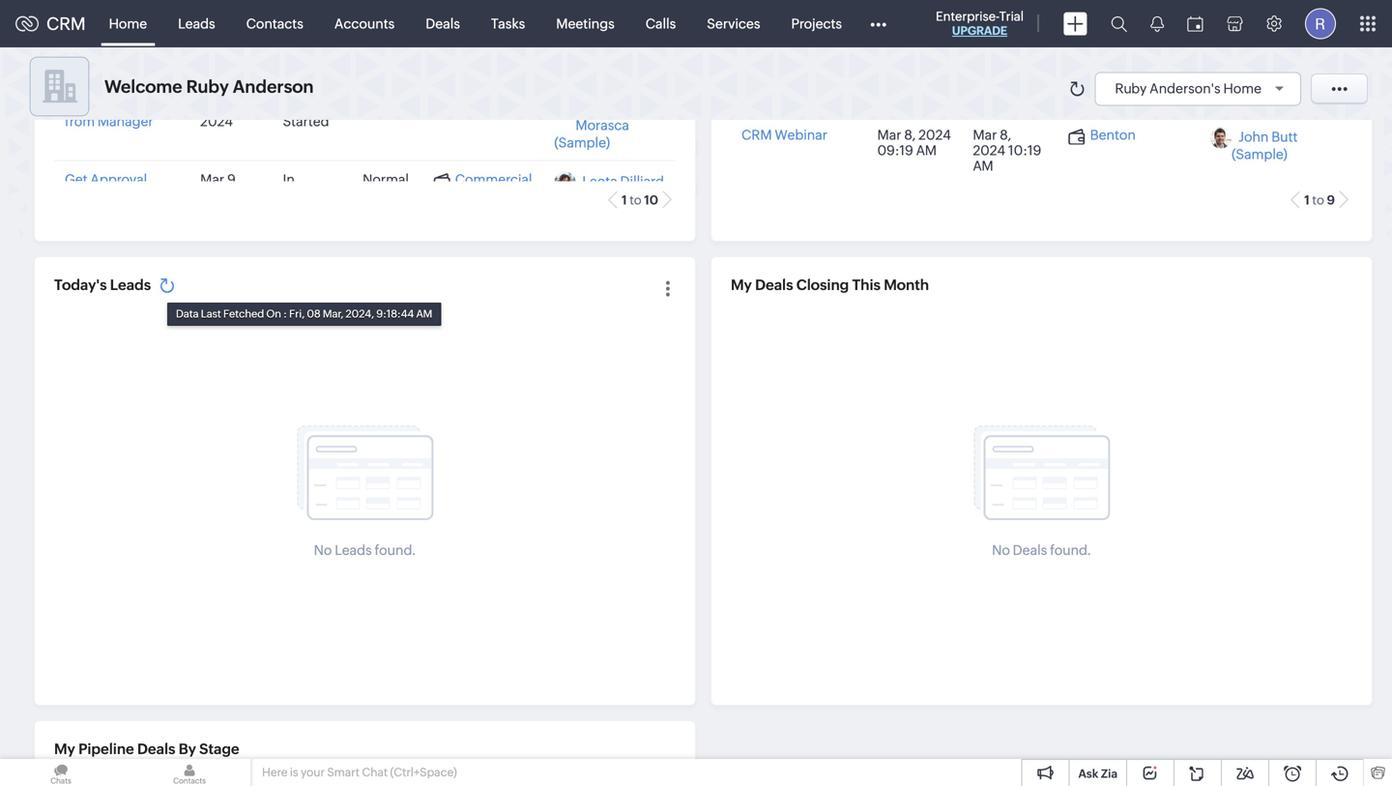Task type: vqa. For each thing, say whether or not it's contained in the screenshot.
2nd MANAGER from the bottom of the page
yes



Task type: describe. For each thing, give the bounding box(es) containing it.
1 horizontal spatial ruby
[[1116, 81, 1148, 96]]

accounts link
[[319, 0, 410, 47]]

ask
[[1079, 768, 1099, 781]]

am for mar 8, 2024 10:19 am
[[973, 158, 994, 174]]

create menu image
[[1064, 12, 1088, 35]]

commercial press link
[[433, 172, 532, 204]]

(sample) for butt
[[1232, 147, 1288, 162]]

ruby anderson's home
[[1116, 81, 1262, 96]]

2024 for mar 8, 2024 10:19 am
[[973, 143, 1006, 158]]

simon
[[583, 100, 623, 116]]

08
[[307, 308, 321, 320]]

started
[[283, 114, 329, 129]]

services
[[707, 16, 761, 31]]

1 for 1 to 9
[[1305, 193, 1311, 207]]

8, for 09:19
[[905, 127, 916, 143]]

crm webinar link
[[742, 127, 828, 143]]

benton
[[1091, 127, 1136, 143]]

contacts link
[[231, 0, 319, 47]]

mar 8, 2024 10:19 am
[[973, 127, 1042, 174]]

approval
[[90, 172, 147, 187]]

in progress
[[283, 172, 338, 203]]

get apporval from manager
[[65, 98, 153, 129]]

your
[[301, 766, 325, 779]]

10
[[645, 193, 659, 207]]

is
[[290, 766, 299, 779]]

john
[[1239, 129, 1270, 145]]

deals inside deals link
[[426, 16, 460, 31]]

enterprise-trial upgrade
[[936, 9, 1024, 37]]

press
[[433, 189, 466, 204]]

profile element
[[1294, 0, 1348, 47]]

progress
[[283, 187, 338, 203]]

from for apporval
[[65, 114, 95, 129]]

pipeline
[[78, 741, 134, 758]]

get approval from manager
[[65, 172, 153, 203]]

found. for no deals found.
[[1051, 543, 1092, 558]]

my for my pipeline deals by stage
[[54, 741, 75, 758]]

leads inside leads link
[[178, 16, 215, 31]]

no deals found.
[[993, 543, 1092, 558]]

leads link
[[163, 0, 231, 47]]

my deals closing this month
[[731, 277, 930, 294]]

closing
[[797, 277, 850, 294]]

manager for apporval
[[98, 114, 153, 129]]

here
[[262, 766, 288, 779]]

home link
[[93, 0, 163, 47]]

2024,
[[346, 308, 374, 320]]

leads for today's leads
[[110, 277, 151, 294]]

my pipeline deals by stage
[[54, 741, 240, 758]]

0 horizontal spatial am
[[416, 308, 433, 320]]

calls link
[[630, 0, 692, 47]]

2024 for mar 8, 2024 09:19 am
[[919, 127, 952, 143]]

today's leads
[[54, 277, 151, 294]]

stage
[[199, 741, 240, 758]]

(sample) for dilliard
[[576, 191, 632, 207]]

anderson
[[233, 77, 314, 96]]

mar 8, 2024 09:19 am
[[878, 127, 952, 158]]

john butt (sample) link
[[1232, 129, 1299, 162]]

leota dilliard (sample) link
[[576, 174, 664, 207]]

meetings link
[[541, 0, 630, 47]]

from for approval
[[65, 187, 95, 203]]

no leads found.
[[314, 543, 416, 558]]

here is your smart chat (ctrl+space)
[[262, 766, 457, 779]]

apporval
[[90, 98, 148, 114]]

mar,
[[323, 308, 344, 320]]

crm for crm webinar
[[742, 127, 772, 143]]

zia
[[1102, 768, 1118, 781]]

1 horizontal spatial home
[[1224, 81, 1262, 96]]

0 horizontal spatial ruby
[[186, 77, 229, 96]]

dilliard
[[621, 174, 664, 189]]

mar 7, 2024
[[200, 98, 236, 129]]

crm for crm
[[46, 14, 86, 34]]

mar for mar 7, 2024
[[200, 98, 225, 114]]

leota dilliard (sample)
[[576, 174, 664, 207]]

get for get approval from manager
[[65, 172, 88, 187]]

10:19
[[1009, 143, 1042, 158]]

tasks
[[491, 16, 526, 31]]

search element
[[1100, 0, 1140, 47]]

09:19
[[878, 143, 914, 158]]

mar 9, 2024
[[200, 172, 239, 203]]

manager for approval
[[98, 187, 153, 203]]

signals element
[[1140, 0, 1176, 47]]

simon morasca (sample) link
[[555, 100, 630, 150]]

trial
[[1000, 9, 1024, 24]]

upgrade
[[953, 24, 1008, 37]]

calls
[[646, 16, 676, 31]]

contacts
[[246, 16, 304, 31]]

my for my deals closing this month
[[731, 277, 752, 294]]

enterprise-
[[936, 9, 1000, 24]]

signals image
[[1151, 15, 1165, 32]]

crm link
[[15, 14, 86, 34]]

search image
[[1111, 15, 1128, 32]]



Task type: locate. For each thing, give the bounding box(es) containing it.
my up chats image
[[54, 741, 75, 758]]

get apporval from manager link
[[65, 98, 153, 129]]

1 vertical spatial get
[[65, 172, 88, 187]]

ruby
[[186, 77, 229, 96], [1116, 81, 1148, 96]]

(sample) down morasca
[[555, 135, 610, 150]]

8, inside mar 8, 2024 09:19 am
[[905, 127, 916, 143]]

am inside mar 8, 2024 10:19 am
[[973, 158, 994, 174]]

am right 9:18:44
[[416, 308, 433, 320]]

2 horizontal spatial am
[[973, 158, 994, 174]]

projects link
[[776, 0, 858, 47]]

1 get from the top
[[65, 98, 88, 114]]

found.
[[375, 543, 416, 558], [1051, 543, 1092, 558]]

mar for mar 8, 2024 09:19 am
[[878, 127, 902, 143]]

ruby up benton
[[1116, 81, 1148, 96]]

on
[[266, 308, 281, 320]]

mar left 7,
[[200, 98, 225, 114]]

1 to 10
[[622, 193, 659, 207]]

0 horizontal spatial found.
[[375, 543, 416, 558]]

2024 inside mar 8, 2024 10:19 am
[[973, 143, 1006, 158]]

1 horizontal spatial to
[[1313, 193, 1325, 207]]

:
[[284, 308, 287, 320]]

1 left 9
[[1305, 193, 1311, 207]]

mar right webinar on the right of page
[[878, 127, 902, 143]]

(sample) down john
[[1232, 147, 1288, 162]]

no for no leads found.
[[314, 543, 332, 558]]

1 vertical spatial crm
[[742, 127, 772, 143]]

2 found. from the left
[[1051, 543, 1092, 558]]

2 horizontal spatial leads
[[335, 543, 372, 558]]

anderson's
[[1150, 81, 1221, 96]]

2 to from the left
[[1313, 193, 1325, 207]]

no
[[314, 543, 332, 558], [993, 543, 1011, 558]]

butt
[[1272, 129, 1299, 145]]

get left approval
[[65, 172, 88, 187]]

Other Modules field
[[858, 8, 900, 39]]

am
[[917, 143, 937, 158], [973, 158, 994, 174], [416, 308, 433, 320]]

not
[[283, 98, 306, 114]]

fri,
[[289, 308, 305, 320]]

profile image
[[1306, 8, 1337, 39]]

am left 10:19 on the right
[[973, 158, 994, 174]]

meetings
[[556, 16, 615, 31]]

leota
[[583, 174, 618, 189]]

(sample)
[[555, 135, 610, 150], [1232, 147, 1288, 162], [576, 191, 632, 207]]

accounts
[[335, 16, 395, 31]]

deals
[[426, 16, 460, 31], [756, 277, 794, 294], [1013, 543, 1048, 558], [137, 741, 176, 758]]

2024 for mar 9, 2024
[[200, 187, 233, 203]]

from
[[65, 114, 95, 129], [65, 187, 95, 203]]

get for get apporval from manager
[[65, 98, 88, 114]]

crm
[[46, 14, 86, 34], [742, 127, 772, 143]]

ruby up mar 7, 2024
[[186, 77, 229, 96]]

0 horizontal spatial home
[[109, 16, 147, 31]]

my
[[731, 277, 752, 294], [54, 741, 75, 758]]

am right 09:19
[[917, 143, 937, 158]]

8, inside mar 8, 2024 10:19 am
[[1000, 127, 1012, 143]]

2 no from the left
[[993, 543, 1011, 558]]

welcome ruby anderson
[[104, 77, 314, 96]]

0 vertical spatial manager
[[98, 114, 153, 129]]

crm webinar
[[742, 127, 828, 143]]

2 manager from the top
[[98, 187, 153, 203]]

2024 inside mar 7, 2024
[[200, 114, 233, 129]]

2024 for mar 7, 2024
[[200, 114, 233, 129]]

2024 left in
[[200, 187, 233, 203]]

1 vertical spatial from
[[65, 187, 95, 203]]

am inside mar 8, 2024 09:19 am
[[917, 143, 937, 158]]

1 no from the left
[[314, 543, 332, 558]]

home up welcome
[[109, 16, 147, 31]]

mar inside mar 9, 2024
[[200, 172, 225, 187]]

services link
[[692, 0, 776, 47]]

1
[[622, 193, 627, 207], [1305, 193, 1311, 207]]

manager inside get approval from manager
[[98, 187, 153, 203]]

by
[[179, 741, 196, 758]]

mar left 9,
[[200, 172, 225, 187]]

1 horizontal spatial 1
[[1305, 193, 1311, 207]]

get approval from manager link
[[65, 172, 153, 203]]

8, for 10:19
[[1000, 127, 1012, 143]]

from inside get apporval from manager
[[65, 114, 95, 129]]

from up approval
[[65, 114, 95, 129]]

deals link
[[410, 0, 476, 47]]

manager inside get apporval from manager
[[98, 114, 153, 129]]

chats image
[[0, 759, 122, 786]]

1 vertical spatial manager
[[98, 187, 153, 203]]

1 horizontal spatial no
[[993, 543, 1011, 558]]

2024 inside mar 8, 2024 09:19 am
[[919, 127, 952, 143]]

data last fetched on : fri, 08 mar, 2024, 9:18:44 am
[[176, 308, 433, 320]]

8,
[[905, 127, 916, 143], [1000, 127, 1012, 143]]

commercial press
[[433, 172, 532, 204]]

1 horizontal spatial my
[[731, 277, 752, 294]]

webinar
[[775, 127, 828, 143]]

1 8, from the left
[[905, 127, 916, 143]]

create menu element
[[1052, 0, 1100, 47]]

get inside get apporval from manager
[[65, 98, 88, 114]]

1 horizontal spatial crm
[[742, 127, 772, 143]]

1 from from the top
[[65, 114, 95, 129]]

tasks link
[[476, 0, 541, 47]]

0 vertical spatial from
[[65, 114, 95, 129]]

no for no deals found.
[[993, 543, 1011, 558]]

2 8, from the left
[[1000, 127, 1012, 143]]

manager down 'get apporval from manager' 'link'
[[98, 187, 153, 203]]

1 manager from the top
[[98, 114, 153, 129]]

(sample) inside leota dilliard (sample)
[[576, 191, 632, 207]]

calendar image
[[1188, 16, 1204, 31]]

1 1 from the left
[[622, 193, 627, 207]]

1 for 1 to 10
[[622, 193, 627, 207]]

smart
[[327, 766, 360, 779]]

mar inside mar 8, 2024 10:19 am
[[973, 127, 998, 143]]

contacts image
[[129, 759, 251, 786]]

(ctrl+space)
[[390, 766, 457, 779]]

get inside get approval from manager
[[65, 172, 88, 187]]

0 vertical spatial crm
[[46, 14, 86, 34]]

manager down welcome
[[98, 114, 153, 129]]

mar
[[200, 98, 225, 114], [878, 127, 902, 143], [973, 127, 998, 143], [200, 172, 225, 187]]

0 vertical spatial home
[[109, 16, 147, 31]]

normal
[[363, 172, 409, 187]]

2 from from the top
[[65, 187, 95, 203]]

from down 'get apporval from manager' 'link'
[[65, 187, 95, 203]]

1 horizontal spatial 8,
[[1000, 127, 1012, 143]]

(sample) inside simon morasca (sample)
[[555, 135, 610, 150]]

0 horizontal spatial 1
[[622, 193, 627, 207]]

data
[[176, 308, 199, 320]]

leads for no leads found.
[[335, 543, 372, 558]]

today's
[[54, 277, 107, 294]]

month
[[884, 277, 930, 294]]

1 vertical spatial home
[[1224, 81, 1262, 96]]

to left 10
[[630, 193, 642, 207]]

(sample) down leota
[[576, 191, 632, 207]]

2024 inside mar 9, 2024
[[200, 187, 233, 203]]

mar inside mar 7, 2024
[[200, 98, 225, 114]]

2 get from the top
[[65, 172, 88, 187]]

1 vertical spatial my
[[54, 741, 75, 758]]

crm left webinar on the right of page
[[742, 127, 772, 143]]

to for 9
[[1313, 193, 1325, 207]]

9:18:44
[[377, 308, 414, 320]]

am for mar 8, 2024 09:19 am
[[917, 143, 937, 158]]

2024 right 09:19
[[919, 127, 952, 143]]

9
[[1328, 193, 1336, 207]]

2024 left 10:19 on the right
[[973, 143, 1006, 158]]

1 to from the left
[[630, 193, 642, 207]]

in
[[283, 172, 295, 187]]

john butt (sample)
[[1232, 129, 1299, 162]]

2024 down welcome ruby anderson in the top left of the page
[[200, 114, 233, 129]]

found. for no leads found.
[[375, 543, 416, 558]]

last
[[201, 308, 221, 320]]

mar inside mar 8, 2024 09:19 am
[[878, 127, 902, 143]]

2024
[[200, 114, 233, 129], [919, 127, 952, 143], [973, 143, 1006, 158], [200, 187, 233, 203]]

0 vertical spatial get
[[65, 98, 88, 114]]

1 down dilliard
[[622, 193, 627, 207]]

0 vertical spatial my
[[731, 277, 752, 294]]

to for 10
[[630, 193, 642, 207]]

(sample) for morasca
[[555, 135, 610, 150]]

not started
[[283, 98, 329, 129]]

0 horizontal spatial crm
[[46, 14, 86, 34]]

ask zia
[[1079, 768, 1118, 781]]

projects
[[792, 16, 843, 31]]

0 vertical spatial leads
[[178, 16, 215, 31]]

morasca
[[576, 118, 630, 133]]

1 horizontal spatial found.
[[1051, 543, 1092, 558]]

1 horizontal spatial am
[[917, 143, 937, 158]]

crm right logo
[[46, 14, 86, 34]]

2 1 from the left
[[1305, 193, 1311, 207]]

1 to 9
[[1305, 193, 1336, 207]]

commercial
[[455, 172, 532, 187]]

0 horizontal spatial 8,
[[905, 127, 916, 143]]

fetched
[[223, 308, 264, 320]]

this
[[853, 277, 881, 294]]

9,
[[227, 172, 239, 187]]

mar for mar 9, 2024
[[200, 172, 225, 187]]

welcome
[[104, 77, 182, 96]]

my left closing
[[731, 277, 752, 294]]

0 horizontal spatial to
[[630, 193, 642, 207]]

0 horizontal spatial my
[[54, 741, 75, 758]]

0 horizontal spatial no
[[314, 543, 332, 558]]

(sample) inside john butt (sample)
[[1232, 147, 1288, 162]]

from inside get approval from manager
[[65, 187, 95, 203]]

7,
[[227, 98, 236, 114]]

mar for mar 8, 2024 10:19 am
[[973, 127, 998, 143]]

1 vertical spatial leads
[[110, 277, 151, 294]]

1 horizontal spatial leads
[[178, 16, 215, 31]]

mar left 10:19 on the right
[[973, 127, 998, 143]]

chat
[[362, 766, 388, 779]]

ruby anderson's home link
[[1116, 81, 1291, 96]]

simon morasca (sample)
[[555, 100, 630, 150]]

home up john
[[1224, 81, 1262, 96]]

to left 9
[[1313, 193, 1325, 207]]

get
[[65, 98, 88, 114], [65, 172, 88, 187]]

logo image
[[15, 16, 39, 31]]

1 found. from the left
[[375, 543, 416, 558]]

0 horizontal spatial leads
[[110, 277, 151, 294]]

2 vertical spatial leads
[[335, 543, 372, 558]]

get left 'apporval'
[[65, 98, 88, 114]]



